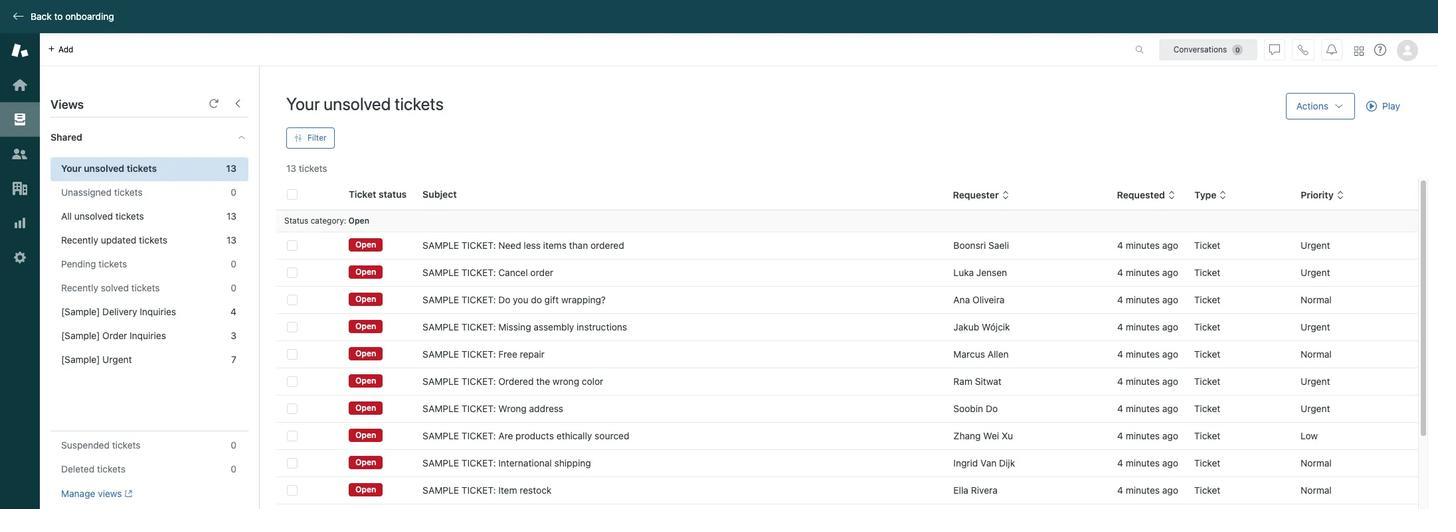 Task type: vqa. For each thing, say whether or not it's contained in the screenshot.
2nd 44
no



Task type: describe. For each thing, give the bounding box(es) containing it.
unassigned tickets
[[61, 187, 143, 198]]

2 vertical spatial unsolved
[[74, 211, 113, 222]]

sample for sample ticket: international shipping
[[423, 458, 459, 469]]

subject
[[423, 189, 457, 200]]

13 for your unsolved tickets
[[226, 163, 237, 174]]

4 minutes ago for ingrid van dijk
[[1118, 458, 1179, 469]]

collapse views pane image
[[233, 98, 243, 109]]

4 for jakub wójcik
[[1118, 322, 1124, 333]]

add button
[[40, 33, 81, 66]]

ticket: for cancel
[[462, 267, 496, 278]]

sample ticket: item restock
[[423, 485, 552, 496]]

oliveira
[[973, 294, 1005, 306]]

13 for recently updated tickets
[[227, 235, 237, 246]]

requester
[[954, 190, 1000, 201]]

manage views link
[[61, 489, 132, 500]]

ticket for luka jensen
[[1195, 267, 1221, 278]]

0 for pending tickets
[[231, 259, 237, 270]]

sample for sample ticket: ordered the wrong color
[[423, 376, 459, 387]]

solved
[[101, 282, 129, 294]]

3 ago from the top
[[1163, 294, 1179, 306]]

zendesk products image
[[1355, 46, 1364, 55]]

[sample] for [sample] delivery inquiries
[[61, 306, 100, 318]]

views
[[98, 489, 122, 500]]

delivery
[[102, 306, 137, 318]]

add
[[58, 44, 73, 54]]

4 minutes ago for marcus allen
[[1118, 349, 1179, 360]]

minutes for luka jensen
[[1126, 267, 1160, 278]]

sample ticket: are products ethically sourced link
[[423, 430, 630, 443]]

color
[[582, 376, 604, 387]]

[sample] urgent
[[61, 354, 132, 366]]

1 horizontal spatial your unsolved tickets
[[286, 94, 444, 114]]

normal for marcus allen
[[1301, 349, 1332, 360]]

ella
[[954, 485, 969, 496]]

ticket: for are
[[462, 431, 496, 442]]

rivera
[[972, 485, 998, 496]]

open for sample ticket: are products ethically sourced
[[356, 431, 376, 441]]

sample for sample ticket: wrong address
[[423, 403, 459, 415]]

sample ticket: need less items than ordered link
[[423, 239, 625, 253]]

4 for ingrid van dijk
[[1118, 458, 1124, 469]]

4 minutes ago for boonsri saeli
[[1118, 240, 1179, 251]]

ticket: for wrong
[[462, 403, 496, 415]]

row containing sample ticket: need less items than ordered
[[276, 232, 1419, 260]]

sample ticket: are products ethically sourced
[[423, 431, 630, 442]]

ordered
[[499, 376, 534, 387]]

sample ticket: need less items than ordered
[[423, 240, 625, 251]]

admin image
[[11, 249, 29, 267]]

[sample] order inquiries
[[61, 330, 166, 342]]

0 for unassigned tickets
[[231, 187, 237, 198]]

minutes for zhang wei xu
[[1126, 431, 1160, 442]]

assembly
[[534, 322, 574, 333]]

requested button
[[1118, 190, 1177, 201]]

7
[[231, 354, 237, 366]]

row containing sample ticket: wrong address
[[276, 396, 1419, 423]]

products
[[516, 431, 554, 442]]

row containing sample ticket: free repair
[[276, 341, 1419, 369]]

back
[[31, 11, 52, 22]]

shared
[[51, 132, 82, 143]]

ordered
[[591, 240, 625, 251]]

manage views
[[61, 489, 122, 500]]

0 vertical spatial unsolved
[[324, 94, 391, 114]]

updated
[[101, 235, 136, 246]]

sample ticket: wrong address
[[423, 403, 564, 415]]

open for sample ticket: international shipping
[[356, 458, 376, 468]]

play
[[1383, 100, 1401, 112]]

cancel
[[499, 267, 528, 278]]

sample ticket: wrong address link
[[423, 403, 564, 416]]

0 horizontal spatial your unsolved tickets
[[61, 163, 157, 174]]

4 minutes ago for jakub wójcik
[[1118, 322, 1179, 333]]

sample for sample ticket: missing assembly instructions
[[423, 322, 459, 333]]

4 for ram sitwat
[[1118, 376, 1124, 387]]

ticket for ella rivera
[[1195, 485, 1221, 496]]

ago for ram sitwat
[[1163, 376, 1179, 387]]

0 for recently solved tickets
[[231, 282, 237, 294]]

wrong
[[499, 403, 527, 415]]

sample ticket: free repair link
[[423, 348, 545, 362]]

sample ticket: cancel order link
[[423, 267, 554, 280]]

order
[[102, 330, 127, 342]]

boonsri saeli
[[954, 240, 1010, 251]]

normal for ingrid van dijk
[[1301, 458, 1332, 469]]

all unsolved tickets
[[61, 211, 144, 222]]

13 tickets
[[286, 163, 327, 174]]

[sample] delivery inquiries
[[61, 306, 176, 318]]

4 minutes ago for zhang wei xu
[[1118, 431, 1179, 442]]

row containing sample ticket: cancel order
[[276, 260, 1419, 287]]

wójcik
[[982, 322, 1011, 333]]

luka jensen
[[954, 267, 1008, 278]]

suspended
[[61, 440, 110, 451]]

ticket: for ordered
[[462, 376, 496, 387]]

sample for sample ticket: do you do gift wrapping?
[[423, 294, 459, 306]]

ana
[[954, 294, 971, 306]]

(opens in a new tab) image
[[122, 491, 132, 499]]

van
[[981, 458, 997, 469]]

order
[[531, 267, 554, 278]]

type
[[1195, 190, 1217, 201]]

minutes for boonsri saeli
[[1126, 240, 1160, 251]]

4 minutes ago for ella rivera
[[1118, 485, 1179, 496]]

ticket for zhang wei xu
[[1195, 431, 1221, 442]]

4 for zhang wei xu
[[1118, 431, 1124, 442]]

3 minutes from the top
[[1126, 294, 1160, 306]]

unassigned
[[61, 187, 112, 198]]

notifications image
[[1327, 44, 1338, 55]]

marcus
[[954, 349, 986, 360]]

4 minutes ago for luka jensen
[[1118, 267, 1179, 278]]

jakub wójcik
[[954, 322, 1011, 333]]

status category: open
[[284, 216, 370, 226]]

4 for boonsri saeli
[[1118, 240, 1124, 251]]

to
[[54, 11, 63, 22]]

conversations
[[1174, 44, 1228, 54]]

zendesk support image
[[11, 42, 29, 59]]

sample for sample ticket: need less items than ordered
[[423, 240, 459, 251]]

normal for ella rivera
[[1301, 485, 1332, 496]]

sample ticket: free repair
[[423, 349, 545, 360]]

ingrid
[[954, 458, 979, 469]]

zhang wei xu
[[954, 431, 1014, 442]]

than
[[569, 240, 588, 251]]

type button
[[1195, 190, 1228, 201]]

recently updated tickets
[[61, 235, 167, 246]]

ana oliveira
[[954, 294, 1005, 306]]

main element
[[0, 33, 40, 510]]

urgent for luka jensen
[[1301, 267, 1331, 278]]

soobin
[[954, 403, 984, 415]]

views image
[[11, 111, 29, 128]]

sample for sample ticket: cancel order
[[423, 267, 459, 278]]

instructions
[[577, 322, 627, 333]]

sample ticket: missing assembly instructions
[[423, 322, 627, 333]]

filter
[[308, 133, 327, 143]]

requester button
[[954, 190, 1011, 201]]

zhang
[[954, 431, 981, 442]]

[sample] for [sample] urgent
[[61, 354, 100, 366]]



Task type: locate. For each thing, give the bounding box(es) containing it.
4 for luka jensen
[[1118, 267, 1124, 278]]

4 sample from the top
[[423, 322, 459, 333]]

1 vertical spatial [sample]
[[61, 330, 100, 342]]

row containing sample ticket: missing assembly instructions
[[276, 314, 1419, 341]]

wei
[[984, 431, 1000, 442]]

0 vertical spatial do
[[499, 294, 511, 306]]

row containing sample ticket: do you do gift wrapping?
[[276, 287, 1419, 314]]

4
[[1118, 240, 1124, 251], [1118, 267, 1124, 278], [1118, 294, 1124, 306], [231, 306, 237, 318], [1118, 322, 1124, 333], [1118, 349, 1124, 360], [1118, 376, 1124, 387], [1118, 403, 1124, 415], [1118, 431, 1124, 442], [1118, 458, 1124, 469], [1118, 485, 1124, 496]]

8 ticket: from the top
[[462, 431, 496, 442]]

ticket for marcus allen
[[1195, 349, 1221, 360]]

sample for sample ticket: free repair
[[423, 349, 459, 360]]

ago for boonsri saeli
[[1163, 240, 1179, 251]]

5 4 minutes ago from the top
[[1118, 349, 1179, 360]]

4 ago from the top
[[1163, 322, 1179, 333]]

less
[[524, 240, 541, 251]]

luka
[[954, 267, 974, 278]]

9 ticket: from the top
[[462, 458, 496, 469]]

ticket: left item
[[462, 485, 496, 496]]

minutes for ram sitwat
[[1126, 376, 1160, 387]]

row containing sample ticket: ordered the wrong color
[[276, 369, 1419, 396]]

9 4 minutes ago from the top
[[1118, 458, 1179, 469]]

7 ago from the top
[[1163, 403, 1179, 415]]

10 sample from the top
[[423, 485, 459, 496]]

[sample] down [sample] order inquiries
[[61, 354, 100, 366]]

7 minutes from the top
[[1126, 403, 1160, 415]]

6 sample from the top
[[423, 376, 459, 387]]

0 for suspended tickets
[[231, 440, 237, 451]]

unsolved up filter at the top left of the page
[[324, 94, 391, 114]]

sample inside sample ticket: missing assembly instructions link
[[423, 322, 459, 333]]

you
[[513, 294, 529, 306]]

ago for ella rivera
[[1163, 485, 1179, 496]]

3 0 from the top
[[231, 282, 237, 294]]

6 row from the top
[[276, 369, 1419, 396]]

unsolved up 'unassigned tickets'
[[84, 163, 124, 174]]

sample ticket: ordered the wrong color
[[423, 376, 604, 387]]

2 row from the top
[[276, 260, 1419, 287]]

ticket: down sample ticket: cancel order link
[[462, 294, 496, 306]]

1 horizontal spatial your
[[286, 94, 320, 114]]

pending
[[61, 259, 96, 270]]

6 ticket: from the top
[[462, 376, 496, 387]]

open for sample ticket: missing assembly instructions
[[356, 322, 376, 332]]

row containing sample ticket: item restock
[[276, 478, 1419, 505]]

9 minutes from the top
[[1126, 458, 1160, 469]]

sample inside sample ticket: free repair link
[[423, 349, 459, 360]]

inquiries for [sample] order inquiries
[[130, 330, 166, 342]]

ticket: inside 'link'
[[462, 458, 496, 469]]

allen
[[988, 349, 1009, 360]]

inquiries
[[140, 306, 176, 318], [130, 330, 166, 342]]

1 vertical spatial unsolved
[[84, 163, 124, 174]]

ticket: up sample ticket: free repair
[[462, 322, 496, 333]]

0 horizontal spatial do
[[499, 294, 511, 306]]

8 4 minutes ago from the top
[[1118, 431, 1179, 442]]

8 row from the top
[[276, 423, 1419, 450]]

4 for ella rivera
[[1118, 485, 1124, 496]]

refresh views pane image
[[209, 98, 219, 109]]

repair
[[520, 349, 545, 360]]

ago for marcus allen
[[1163, 349, 1179, 360]]

5 row from the top
[[276, 341, 1419, 369]]

sample ticket: do you do gift wrapping?
[[423, 294, 606, 306]]

your up the filter 'button'
[[286, 94, 320, 114]]

sample inside sample ticket: international shipping 'link'
[[423, 458, 459, 469]]

shared heading
[[40, 118, 259, 158]]

get started image
[[11, 76, 29, 94]]

1 sample from the top
[[423, 240, 459, 251]]

2 ago from the top
[[1163, 267, 1179, 278]]

1 recently from the top
[[61, 235, 98, 246]]

item
[[499, 485, 517, 496]]

1 4 minutes ago from the top
[[1118, 240, 1179, 251]]

deleted
[[61, 464, 95, 475]]

open for sample ticket: free repair
[[356, 349, 376, 359]]

your unsolved tickets up filter at the top left of the page
[[286, 94, 444, 114]]

boonsri
[[954, 240, 987, 251]]

sample ticket: ordered the wrong color link
[[423, 376, 604, 389]]

normal
[[1301, 294, 1332, 306], [1301, 349, 1332, 360], [1301, 458, 1332, 469], [1301, 485, 1332, 496]]

actions
[[1297, 100, 1329, 112]]

7 sample from the top
[[423, 403, 459, 415]]

0 for deleted tickets
[[231, 464, 237, 475]]

2 sample from the top
[[423, 267, 459, 278]]

8 ago from the top
[[1163, 431, 1179, 442]]

0 vertical spatial your unsolved tickets
[[286, 94, 444, 114]]

ram
[[954, 376, 973, 387]]

2 4 minutes ago from the top
[[1118, 267, 1179, 278]]

ticket for ram sitwat
[[1195, 376, 1221, 387]]

7 4 minutes ago from the top
[[1118, 403, 1179, 415]]

do
[[531, 294, 542, 306]]

ticket: inside "link"
[[462, 431, 496, 442]]

sample inside sample ticket: item restock link
[[423, 485, 459, 496]]

your unsolved tickets
[[286, 94, 444, 114], [61, 163, 157, 174]]

sample inside sample ticket: need less items than ordered link
[[423, 240, 459, 251]]

ago
[[1163, 240, 1179, 251], [1163, 267, 1179, 278], [1163, 294, 1179, 306], [1163, 322, 1179, 333], [1163, 349, 1179, 360], [1163, 376, 1179, 387], [1163, 403, 1179, 415], [1163, 431, 1179, 442], [1163, 458, 1179, 469], [1163, 485, 1179, 496]]

[sample] for [sample] order inquiries
[[61, 330, 100, 342]]

recently up pending
[[61, 235, 98, 246]]

free
[[499, 349, 518, 360]]

your up unassigned
[[61, 163, 82, 174]]

3 normal from the top
[[1301, 458, 1332, 469]]

sample inside sample ticket: cancel order link
[[423, 267, 459, 278]]

tickets
[[395, 94, 444, 114], [127, 163, 157, 174], [299, 163, 327, 174], [114, 187, 143, 198], [116, 211, 144, 222], [139, 235, 167, 246], [99, 259, 127, 270], [131, 282, 160, 294], [112, 440, 141, 451], [97, 464, 126, 475]]

recently
[[61, 235, 98, 246], [61, 282, 98, 294]]

13 for all unsolved tickets
[[227, 211, 237, 222]]

sample inside sample ticket: are products ethically sourced "link"
[[423, 431, 459, 442]]

restock
[[520, 485, 552, 496]]

1 horizontal spatial do
[[986, 403, 998, 415]]

low
[[1301, 431, 1319, 442]]

10 ticket: from the top
[[462, 485, 496, 496]]

4 row from the top
[[276, 314, 1419, 341]]

6 ago from the top
[[1163, 376, 1179, 387]]

ticket for ingrid van dijk
[[1195, 458, 1221, 469]]

international
[[499, 458, 552, 469]]

9 sample from the top
[[423, 458, 459, 469]]

zendesk image
[[0, 508, 40, 510]]

shipping
[[555, 458, 591, 469]]

1 vertical spatial your
[[61, 163, 82, 174]]

5 ago from the top
[[1163, 349, 1179, 360]]

inquiries right delivery
[[140, 306, 176, 318]]

need
[[499, 240, 522, 251]]

urgent for jakub wójcik
[[1301, 322, 1331, 333]]

reporting image
[[11, 215, 29, 232]]

urgent for boonsri saeli
[[1301, 240, 1331, 251]]

9 row from the top
[[276, 450, 1419, 478]]

4 minutes from the top
[[1126, 322, 1160, 333]]

ticket: for missing
[[462, 322, 496, 333]]

category:
[[311, 216, 346, 226]]

4 ticket: from the top
[[462, 322, 496, 333]]

ticket: inside "link"
[[462, 376, 496, 387]]

1 normal from the top
[[1301, 294, 1332, 306]]

suspended tickets
[[61, 440, 141, 451]]

recently for recently solved tickets
[[61, 282, 98, 294]]

manage
[[61, 489, 95, 500]]

ticket: for do
[[462, 294, 496, 306]]

do left the you
[[499, 294, 511, 306]]

jakub
[[954, 322, 980, 333]]

10 4 minutes ago from the top
[[1118, 485, 1179, 496]]

ticket: left are
[[462, 431, 496, 442]]

minutes for ingrid van dijk
[[1126, 458, 1160, 469]]

5 sample from the top
[[423, 349, 459, 360]]

3 ticket: from the top
[[462, 294, 496, 306]]

minutes for ella rivera
[[1126, 485, 1160, 496]]

2 0 from the top
[[231, 259, 237, 270]]

row containing sample ticket: international shipping
[[276, 450, 1419, 478]]

ago for zhang wei xu
[[1163, 431, 1179, 442]]

open for sample ticket: ordered the wrong color
[[356, 376, 376, 386]]

priority
[[1301, 190, 1334, 201]]

0 horizontal spatial your
[[61, 163, 82, 174]]

ticket: up sample ticket: cancel order
[[462, 240, 496, 251]]

wrapping?
[[562, 294, 606, 306]]

button displays agent's chat status as invisible. image
[[1270, 44, 1281, 55]]

1 vertical spatial inquiries
[[130, 330, 166, 342]]

ticket: for international
[[462, 458, 496, 469]]

recently down pending
[[61, 282, 98, 294]]

pending tickets
[[61, 259, 127, 270]]

4 for marcus allen
[[1118, 349, 1124, 360]]

your unsolved tickets up 'unassigned tickets'
[[61, 163, 157, 174]]

urgent
[[1301, 240, 1331, 251], [1301, 267, 1331, 278], [1301, 322, 1331, 333], [102, 354, 132, 366], [1301, 376, 1331, 387], [1301, 403, 1331, 415]]

ella rivera
[[954, 485, 998, 496]]

[sample]
[[61, 306, 100, 318], [61, 330, 100, 342], [61, 354, 100, 366]]

2 normal from the top
[[1301, 349, 1332, 360]]

inquiries right "order"
[[130, 330, 166, 342]]

2 recently from the top
[[61, 282, 98, 294]]

open for sample ticket: need less items than ordered
[[356, 240, 376, 250]]

ethically
[[557, 431, 592, 442]]

ticket for jakub wójcik
[[1195, 322, 1221, 333]]

status
[[284, 216, 309, 226]]

2 minutes from the top
[[1126, 267, 1160, 278]]

3
[[231, 330, 237, 342]]

unsolved down unassigned
[[74, 211, 113, 222]]

conversations button
[[1160, 39, 1258, 60]]

3 4 minutes ago from the top
[[1118, 294, 1179, 306]]

dijk
[[1000, 458, 1016, 469]]

sample
[[423, 240, 459, 251], [423, 267, 459, 278], [423, 294, 459, 306], [423, 322, 459, 333], [423, 349, 459, 360], [423, 376, 459, 387], [423, 403, 459, 415], [423, 431, 459, 442], [423, 458, 459, 469], [423, 485, 459, 496]]

1 ticket: from the top
[[462, 240, 496, 251]]

ticket for boonsri saeli
[[1195, 240, 1221, 251]]

ticket: for item
[[462, 485, 496, 496]]

sourced
[[595, 431, 630, 442]]

gift
[[545, 294, 559, 306]]

organizations image
[[11, 180, 29, 197]]

2 [sample] from the top
[[61, 330, 100, 342]]

sample inside sample ticket: do you do gift wrapping? link
[[423, 294, 459, 306]]

9 ago from the top
[[1163, 458, 1179, 469]]

recently for recently updated tickets
[[61, 235, 98, 246]]

soobin do
[[954, 403, 998, 415]]

customers image
[[11, 146, 29, 163]]

5 minutes from the top
[[1126, 349, 1160, 360]]

sitwat
[[976, 376, 1002, 387]]

row
[[276, 232, 1419, 260], [276, 260, 1419, 287], [276, 287, 1419, 314], [276, 314, 1419, 341], [276, 341, 1419, 369], [276, 369, 1419, 396], [276, 396, 1419, 423], [276, 423, 1419, 450], [276, 450, 1419, 478], [276, 478, 1419, 505]]

4 minutes ago for ram sitwat
[[1118, 376, 1179, 387]]

ticket: up the sample ticket: item restock
[[462, 458, 496, 469]]

sample inside sample ticket: ordered the wrong color "link"
[[423, 376, 459, 387]]

wrong
[[553, 376, 580, 387]]

3 [sample] from the top
[[61, 354, 100, 366]]

missing
[[499, 322, 531, 333]]

sample ticket: cancel order
[[423, 267, 554, 278]]

minutes for marcus allen
[[1126, 349, 1160, 360]]

[sample] down recently solved tickets
[[61, 306, 100, 318]]

minutes
[[1126, 240, 1160, 251], [1126, 267, 1160, 278], [1126, 294, 1160, 306], [1126, 322, 1160, 333], [1126, 349, 1160, 360], [1126, 376, 1160, 387], [1126, 403, 1160, 415], [1126, 431, 1160, 442], [1126, 458, 1160, 469], [1126, 485, 1160, 496]]

the
[[537, 376, 550, 387]]

13
[[226, 163, 237, 174], [286, 163, 296, 174], [227, 211, 237, 222], [227, 235, 237, 246]]

play button
[[1356, 93, 1412, 120]]

ram sitwat
[[954, 376, 1002, 387]]

0 vertical spatial [sample]
[[61, 306, 100, 318]]

3 sample from the top
[[423, 294, 459, 306]]

10 minutes from the top
[[1126, 485, 1160, 496]]

2 ticket: from the top
[[462, 267, 496, 278]]

sample ticket: international shipping
[[423, 458, 591, 469]]

requested
[[1118, 190, 1166, 201]]

ticket: for need
[[462, 240, 496, 251]]

ticket: down sample ticket: free repair link
[[462, 376, 496, 387]]

back to onboarding
[[31, 11, 114, 22]]

8 sample from the top
[[423, 431, 459, 442]]

5 ticket: from the top
[[462, 349, 496, 360]]

1 ago from the top
[[1163, 240, 1179, 251]]

7 ticket: from the top
[[462, 403, 496, 415]]

3 row from the top
[[276, 287, 1419, 314]]

ticket: left cancel
[[462, 267, 496, 278]]

ticket: left wrong at the left of page
[[462, 403, 496, 415]]

open
[[349, 216, 370, 226], [356, 240, 376, 250], [356, 267, 376, 277], [356, 295, 376, 305], [356, 322, 376, 332], [356, 349, 376, 359], [356, 376, 376, 386], [356, 404, 376, 414], [356, 431, 376, 441], [356, 458, 376, 468], [356, 485, 376, 495]]

open for sample ticket: cancel order
[[356, 267, 376, 277]]

minutes for jakub wójcik
[[1126, 322, 1160, 333]]

10 row from the top
[[276, 478, 1419, 505]]

6 minutes from the top
[[1126, 376, 1160, 387]]

sample ticket: item restock link
[[423, 485, 552, 498]]

sample ticket: international shipping link
[[423, 457, 591, 471]]

sample for sample ticket: are products ethically sourced
[[423, 431, 459, 442]]

row containing sample ticket: are products ethically sourced
[[276, 423, 1419, 450]]

1 0 from the top
[[231, 187, 237, 198]]

urgent for ram sitwat
[[1301, 376, 1331, 387]]

8 minutes from the top
[[1126, 431, 1160, 442]]

1 vertical spatial do
[[986, 403, 998, 415]]

1 vertical spatial recently
[[61, 282, 98, 294]]

4 0 from the top
[[231, 440, 237, 451]]

5 0 from the top
[[231, 464, 237, 475]]

4 normal from the top
[[1301, 485, 1332, 496]]

2 vertical spatial [sample]
[[61, 354, 100, 366]]

1 row from the top
[[276, 232, 1419, 260]]

ticket: for free
[[462, 349, 496, 360]]

10 ago from the top
[[1163, 485, 1179, 496]]

1 vertical spatial your unsolved tickets
[[61, 163, 157, 174]]

sample for sample ticket: item restock
[[423, 485, 459, 496]]

onboarding
[[65, 11, 114, 22]]

ago for jakub wójcik
[[1163, 322, 1179, 333]]

0 vertical spatial your
[[286, 94, 320, 114]]

get help image
[[1375, 44, 1387, 56]]

open for sample ticket: item restock
[[356, 485, 376, 495]]

1 minutes from the top
[[1126, 240, 1160, 251]]

7 row from the top
[[276, 396, 1419, 423]]

shared button
[[40, 118, 224, 158]]

marcus allen
[[954, 349, 1009, 360]]

0 vertical spatial recently
[[61, 235, 98, 246]]

ago for ingrid van dijk
[[1163, 458, 1179, 469]]

0 vertical spatial inquiries
[[140, 306, 176, 318]]

6 4 minutes ago from the top
[[1118, 376, 1179, 387]]

1 [sample] from the top
[[61, 306, 100, 318]]

[sample] up [sample] urgent
[[61, 330, 100, 342]]

do right soobin
[[986, 403, 998, 415]]

ago for luka jensen
[[1163, 267, 1179, 278]]

ticket: left free
[[462, 349, 496, 360]]

sample ticket: do you do gift wrapping? link
[[423, 294, 606, 307]]

4 4 minutes ago from the top
[[1118, 322, 1179, 333]]

inquiries for [sample] delivery inquiries
[[140, 306, 176, 318]]



